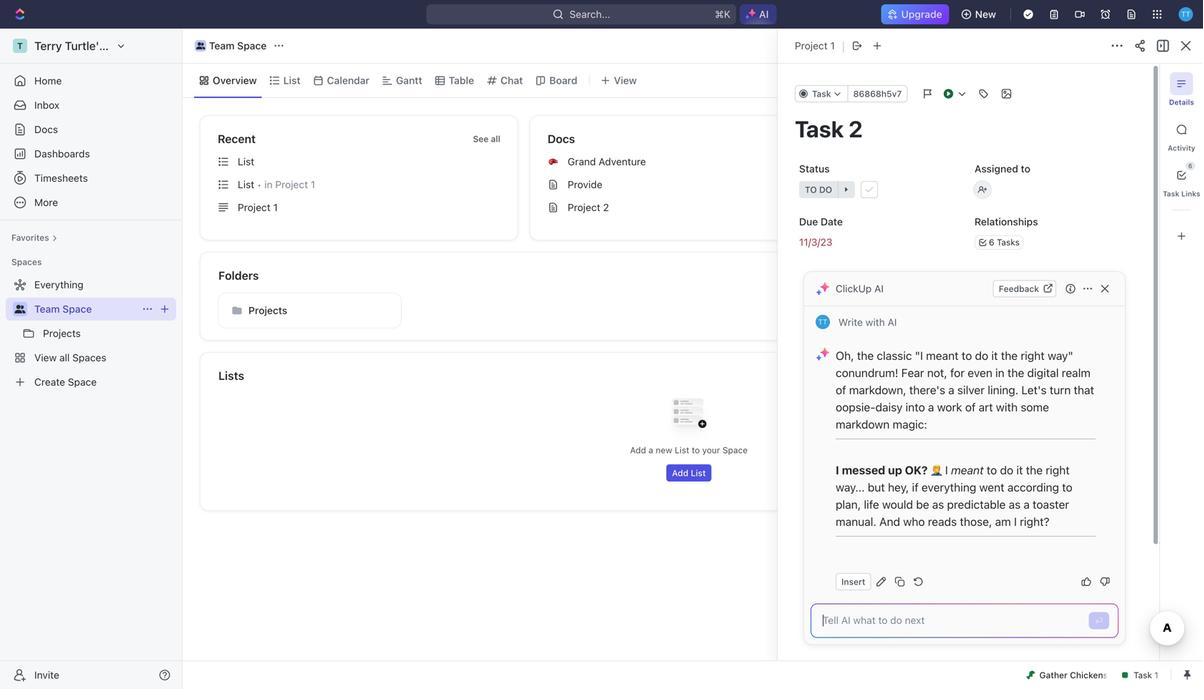 Task type: describe. For each thing, give the bounding box(es) containing it.
i inside to do it the right way... but hey, if everything went according to plan, life would be as predictable as a toaster manual. and who reads those, am i right?
[[1014, 515, 1017, 529]]

everything
[[34, 279, 84, 291]]

view all spaces link
[[6, 347, 173, 370]]

folders button
[[218, 267, 1141, 284]]

⏎ button
[[1089, 613, 1109, 630]]

adventure
[[599, 156, 646, 168]]

86868h5v7 button
[[848, 85, 908, 102]]

1 right •
[[311, 179, 315, 191]]

list down recent
[[238, 156, 254, 168]]

space right your
[[723, 446, 748, 456]]

your
[[702, 446, 720, 456]]

tt button
[[1175, 3, 1198, 26]]

1 inside project 1 |
[[831, 40, 835, 52]]

to up the toaster on the bottom right
[[1062, 481, 1073, 495]]

lists
[[218, 369, 244, 383]]

invite
[[34, 670, 59, 682]]

projects inside sidebar navigation
[[43, 328, 81, 340]]

view button
[[595, 64, 716, 97]]

add list
[[672, 468, 706, 478]]

task sidebar navigation tab list
[[1163, 72, 1201, 248]]

⏎
[[1095, 616, 1104, 626]]

0 vertical spatial in
[[264, 179, 273, 191]]

see
[[473, 134, 489, 144]]

favorites button
[[6, 229, 63, 246]]

gantt
[[396, 74, 422, 86]]

table
[[449, 74, 474, 86]]

all for see
[[491, 134, 500, 144]]

to do
[[805, 185, 832, 195]]

new
[[656, 446, 672, 456]]

not,
[[927, 366, 948, 380]]

overview link
[[210, 71, 257, 91]]

fear
[[902, 366, 924, 380]]

some
[[1021, 401, 1049, 414]]

markdown,
[[849, 384, 906, 397]]

status
[[799, 163, 830, 175]]

links
[[1182, 190, 1201, 198]]

project for project 1
[[238, 202, 271, 213]]

right?
[[1020, 515, 1050, 529]]

turtle's
[[65, 39, 105, 53]]

files
[[999, 185, 1017, 196]]

assigned to
[[975, 163, 1031, 175]]

realm
[[1062, 366, 1091, 380]]

work
[[937, 401, 962, 414]]

right inside oh, the classic "i meant to do it the right way" conundrum! fear not, for even in the digital realm of markdown, there's a silver lining. let's turn that oopsie-daisy into a work of art with some markdown magic:
[[1021, 349, 1045, 363]]

1 vertical spatial list link
[[212, 150, 512, 173]]

project 1 |
[[795, 39, 845, 53]]

folders
[[218, 269, 259, 283]]

see all
[[473, 134, 500, 144]]

task for task links
[[1163, 190, 1180, 198]]

Tell AI what to do next text field
[[823, 613, 1081, 629]]

workspace
[[108, 39, 167, 53]]

but
[[868, 481, 885, 495]]

be
[[916, 498, 929, 512]]

team space inside sidebar navigation
[[34, 303, 92, 315]]

terry
[[34, 39, 62, 53]]

86868h5v7
[[853, 89, 902, 99]]

inbox
[[34, 99, 59, 111]]

1 down list • in project 1
[[273, 202, 278, 213]]

messed
[[842, 464, 885, 477]]

silver
[[958, 384, 985, 397]]

add a new list to your space
[[630, 446, 748, 456]]

⌘k
[[715, 8, 731, 20]]

would
[[882, 498, 913, 512]]

2 as from the left
[[1009, 498, 1021, 512]]

sidebar navigation
[[0, 29, 186, 690]]

1 vertical spatial team space link
[[34, 298, 136, 321]]

dashboards
[[34, 148, 90, 160]]

space down everything link
[[62, 303, 92, 315]]

drop files here to attach
[[975, 185, 1080, 196]]

space down view all spaces link
[[68, 376, 97, 388]]

1 horizontal spatial i
[[945, 464, 948, 477]]

calendar link
[[324, 71, 370, 91]]

6 button
[[1170, 162, 1195, 187]]

those,
[[960, 515, 992, 529]]

a left new
[[649, 446, 653, 456]]

hey,
[[888, 481, 909, 495]]

i messed up ok? 🤦‍♂️ i meant
[[836, 464, 984, 477]]

11/3/23
[[799, 236, 833, 248]]

create
[[34, 376, 65, 388]]

6 for 6
[[1189, 163, 1193, 169]]

right inside to do it the right way... but hey, if everything went according to plan, life would be as predictable as a toaster manual. and who reads those, am i right?
[[1046, 464, 1070, 477]]

0 vertical spatial team space link
[[191, 37, 270, 54]]

that
[[1074, 384, 1094, 397]]

with inside oh, the classic "i meant to do it the right way" conundrum! fear not, for even in the digital realm of markdown, there's a silver lining. let's turn that oopsie-daisy into a work of art with some markdown magic:
[[996, 401, 1018, 414]]

task button
[[795, 85, 848, 102]]

dashboards link
[[6, 143, 176, 165]]

a inside to do it the right way... but hey, if everything went according to plan, life would be as predictable as a toaster manual. and who reads those, am i right?
[[1024, 498, 1030, 512]]

0 vertical spatial user group image
[[196, 42, 205, 49]]

more
[[34, 197, 58, 208]]

predictable
[[947, 498, 1006, 512]]

project 2
[[568, 202, 609, 213]]

home
[[34, 75, 62, 87]]

to up drop files here to attach
[[1021, 163, 1031, 175]]

timesheets
[[34, 172, 88, 184]]

drop
[[975, 185, 996, 196]]

upgrade
[[901, 8, 942, 20]]

it inside oh, the classic "i meant to do it the right way" conundrum! fear not, for even in the digital realm of markdown, there's a silver lining. let's turn that oopsie-daisy into a work of art with some markdown magic:
[[992, 349, 998, 363]]

assigned
[[975, 163, 1018, 175]]

recent
[[218, 132, 256, 146]]

chat
[[501, 74, 523, 86]]

even
[[968, 366, 993, 380]]

view button
[[595, 71, 642, 91]]

to inside dropdown button
[[805, 185, 817, 195]]

daisy
[[876, 401, 903, 414]]

it inside to do it the right way... but hey, if everything went according to plan, life would be as predictable as a toaster manual. and who reads those, am i right?
[[1017, 464, 1023, 477]]

to inside oh, the classic "i meant to do it the right way" conundrum! fear not, for even in the digital realm of markdown, there's a silver lining. let's turn that oopsie-daisy into a work of art with some markdown magic:
[[962, 349, 972, 363]]

do for to do
[[819, 185, 832, 195]]

🤦‍♂️
[[931, 464, 942, 477]]

due date
[[799, 216, 843, 228]]

list right new
[[675, 446, 689, 456]]

1 as from the left
[[932, 498, 944, 512]]

add for add a new list to your space
[[630, 446, 646, 456]]

upgrade link
[[881, 4, 950, 24]]

to do button
[[795, 177, 959, 203]]

oopsie-
[[836, 401, 876, 414]]

up
[[888, 464, 902, 477]]

0 horizontal spatial spaces
[[11, 257, 42, 267]]

project right •
[[275, 179, 308, 191]]

terry turtle's workspace
[[34, 39, 167, 53]]

everything
[[922, 481, 977, 495]]



Task type: vqa. For each thing, say whether or not it's contained in the screenshot.
the bottom of
yes



Task type: locate. For each thing, give the bounding box(es) containing it.
1 horizontal spatial docs
[[548, 132, 575, 146]]

0 vertical spatial projects
[[249, 305, 287, 317]]

1 vertical spatial project 1 link
[[212, 196, 512, 219]]

team down everything
[[34, 303, 60, 315]]

board link
[[547, 71, 578, 91]]

6 left tasks
[[989, 238, 995, 248]]

0 horizontal spatial tt
[[818, 318, 828, 326]]

1 vertical spatial of
[[965, 401, 976, 414]]

meant up everything
[[951, 464, 984, 477]]

all right see
[[491, 134, 500, 144]]

spaces
[[11, 257, 42, 267], [72, 352, 106, 364]]

0 vertical spatial spaces
[[11, 257, 42, 267]]

add for add list
[[672, 468, 689, 478]]

table link
[[446, 71, 474, 91]]

according
[[1008, 481, 1059, 495]]

conundrum!
[[836, 366, 899, 380]]

0 horizontal spatial task
[[812, 89, 831, 99]]

docs up 🥊
[[548, 132, 575, 146]]

drumstick bite image
[[1027, 671, 1035, 680]]

task inside 'tab list'
[[1163, 190, 1180, 198]]

insert button
[[836, 574, 871, 591]]

0 horizontal spatial do
[[819, 185, 832, 195]]

team space up overview
[[209, 40, 267, 52]]

terry turtle's wormspace, , element
[[13, 39, 27, 53]]

spaces down "favorites"
[[11, 257, 42, 267]]

2 horizontal spatial do
[[1000, 464, 1014, 477]]

task links
[[1163, 190, 1201, 198]]

0 horizontal spatial team
[[34, 303, 60, 315]]

all up the create space
[[59, 352, 70, 364]]

0 vertical spatial with
[[866, 317, 885, 328]]

view inside view button
[[614, 74, 637, 86]]

projects link
[[43, 322, 173, 345]]

a up work
[[949, 384, 955, 397]]

task inside dropdown button
[[812, 89, 831, 99]]

1 horizontal spatial it
[[1017, 464, 1023, 477]]

lists button
[[218, 367, 1161, 385]]

view up create
[[34, 352, 57, 364]]

to left your
[[692, 446, 700, 456]]

0 horizontal spatial as
[[932, 498, 944, 512]]

as right be
[[932, 498, 944, 512]]

1 left |
[[831, 40, 835, 52]]

date
[[821, 216, 843, 228]]

0 horizontal spatial ai
[[759, 8, 769, 20]]

do inside to do it the right way... but hey, if everything went according to plan, life would be as predictable as a toaster manual. and who reads those, am i right?
[[1000, 464, 1014, 477]]

of left the art
[[965, 401, 976, 414]]

tree
[[6, 274, 176, 394]]

1 vertical spatial task
[[1163, 190, 1180, 198]]

docs down inbox
[[34, 124, 58, 135]]

projects button
[[218, 293, 402, 329]]

1 horizontal spatial right
[[1046, 464, 1070, 477]]

details
[[1169, 98, 1194, 106]]

life
[[864, 498, 879, 512]]

1 vertical spatial add
[[672, 468, 689, 478]]

0 vertical spatial team
[[209, 40, 235, 52]]

Edit task name text field
[[795, 115, 1135, 143]]

0 vertical spatial tt
[[1182, 10, 1191, 18]]

project for project 2
[[568, 202, 601, 213]]

0 vertical spatial right
[[1021, 349, 1045, 363]]

who
[[903, 515, 925, 529]]

1 horizontal spatial add
[[672, 468, 689, 478]]

1 vertical spatial team
[[34, 303, 60, 315]]

projects
[[249, 305, 287, 317], [43, 328, 81, 340]]

ok?
[[905, 464, 928, 477]]

add
[[630, 446, 646, 456], [672, 468, 689, 478]]

docs inside docs link
[[34, 124, 58, 135]]

for
[[951, 366, 965, 380]]

0 vertical spatial all
[[491, 134, 500, 144]]

all inside button
[[491, 134, 500, 144]]

0 horizontal spatial add
[[630, 446, 646, 456]]

right
[[1021, 349, 1045, 363], [1046, 464, 1070, 477]]

project 1
[[238, 202, 278, 213]]

to
[[1021, 163, 1031, 175], [805, 185, 817, 195], [1041, 185, 1050, 196], [962, 349, 972, 363], [692, 446, 700, 456], [987, 464, 997, 477], [1062, 481, 1073, 495]]

0 vertical spatial do
[[819, 185, 832, 195]]

a down according
[[1024, 498, 1030, 512]]

0 horizontal spatial right
[[1021, 349, 1045, 363]]

projects up the view all spaces
[[43, 328, 81, 340]]

1 horizontal spatial projects
[[249, 305, 287, 317]]

0 horizontal spatial with
[[866, 317, 885, 328]]

11/3/23 button
[[795, 230, 959, 256]]

plan,
[[836, 498, 861, 512]]

0 horizontal spatial 6
[[989, 238, 995, 248]]

0 horizontal spatial team space
[[34, 303, 92, 315]]

1 horizontal spatial team space link
[[191, 37, 270, 54]]

project down •
[[238, 202, 271, 213]]

view all spaces
[[34, 352, 106, 364]]

way...
[[836, 481, 865, 495]]

meant up not,
[[926, 349, 959, 363]]

insert
[[842, 577, 866, 587]]

there's
[[909, 384, 946, 397]]

1 horizontal spatial as
[[1009, 498, 1021, 512]]

0 vertical spatial view
[[614, 74, 637, 86]]

in right •
[[264, 179, 273, 191]]

calendar
[[327, 74, 370, 86]]

ai inside button
[[759, 8, 769, 20]]

digital
[[1028, 366, 1059, 380]]

it up according
[[1017, 464, 1023, 477]]

team space
[[209, 40, 267, 52], [34, 303, 92, 315]]

list left •
[[238, 179, 254, 191]]

1 horizontal spatial team space
[[209, 40, 267, 52]]

1 horizontal spatial tt
[[1182, 10, 1191, 18]]

6 inside 'button'
[[1189, 163, 1193, 169]]

1 horizontal spatial team
[[209, 40, 235, 52]]

projects inside button
[[249, 305, 287, 317]]

i right 🤦‍♂️
[[945, 464, 948, 477]]

team inside sidebar navigation
[[34, 303, 60, 315]]

spaces up create space link
[[72, 352, 106, 364]]

view for view all spaces
[[34, 352, 57, 364]]

ai up classic
[[888, 317, 897, 328]]

0 vertical spatial team space
[[209, 40, 267, 52]]

2 vertical spatial do
[[1000, 464, 1014, 477]]

0 vertical spatial meant
[[926, 349, 959, 363]]

ai right the clickup
[[875, 283, 884, 295]]

team space link down everything link
[[34, 298, 136, 321]]

2 vertical spatial ai
[[888, 317, 897, 328]]

do up went
[[1000, 464, 1014, 477]]

do inside oh, the classic "i meant to do it the right way" conundrum! fear not, for even in the digital realm of markdown, there's a silver lining. let's turn that oopsie-daisy into a work of art with some markdown magic:
[[975, 349, 989, 363]]

everything link
[[6, 274, 173, 297]]

1 horizontal spatial of
[[965, 401, 976, 414]]

meant inside oh, the classic "i meant to do it the right way" conundrum! fear not, for even in the digital realm of markdown, there's a silver lining. let's turn that oopsie-daisy into a work of art with some markdown magic:
[[926, 349, 959, 363]]

1 horizontal spatial ai
[[875, 283, 884, 295]]

do up even
[[975, 349, 989, 363]]

1 vertical spatial ai
[[875, 283, 884, 295]]

add left new
[[630, 446, 646, 456]]

0 horizontal spatial docs
[[34, 124, 58, 135]]

tt inside dropdown button
[[1182, 10, 1191, 18]]

home link
[[6, 69, 176, 92]]

do down status
[[819, 185, 832, 195]]

project inside project 1 |
[[795, 40, 828, 52]]

team space down everything
[[34, 303, 92, 315]]

to right the here
[[1041, 185, 1050, 196]]

1 vertical spatial do
[[975, 349, 989, 363]]

art
[[979, 401, 993, 414]]

2 horizontal spatial ai
[[888, 317, 897, 328]]

all for view
[[59, 352, 70, 364]]

magic:
[[893, 418, 927, 432]]

right up according
[[1046, 464, 1070, 477]]

project left 2
[[568, 202, 601, 213]]

meant
[[926, 349, 959, 363], [951, 464, 984, 477]]

view right board
[[614, 74, 637, 86]]

right up "digital"
[[1021, 349, 1045, 363]]

0 vertical spatial task
[[812, 89, 831, 99]]

docs
[[34, 124, 58, 135], [548, 132, 575, 146]]

and
[[880, 515, 900, 529]]

do for to do it the right way... but hey, if everything went according to plan, life would be as predictable as a toaster manual. and who reads those, am i right?
[[1000, 464, 1014, 477]]

6 down activity
[[1189, 163, 1193, 169]]

team space link
[[191, 37, 270, 54], [34, 298, 136, 321]]

1 horizontal spatial in
[[996, 366, 1005, 380]]

project 1 link
[[795, 40, 835, 52], [212, 196, 512, 219]]

turn
[[1050, 384, 1071, 397]]

user group image inside sidebar navigation
[[15, 305, 25, 314]]

0 vertical spatial list link
[[281, 71, 301, 91]]

•
[[257, 179, 262, 190]]

1 horizontal spatial view
[[614, 74, 637, 86]]

manual.
[[836, 515, 877, 529]]

user group image
[[196, 42, 205, 49], [15, 305, 25, 314]]

view for view
[[614, 74, 637, 86]]

projects down folders
[[249, 305, 287, 317]]

project
[[795, 40, 828, 52], [275, 179, 308, 191], [238, 202, 271, 213], [568, 202, 601, 213]]

activity
[[1168, 144, 1196, 152]]

i right 'am'
[[1014, 515, 1017, 529]]

am
[[995, 515, 1011, 529]]

1 vertical spatial team space
[[34, 303, 92, 315]]

docs link
[[6, 118, 176, 141]]

task left "links"
[[1163, 190, 1180, 198]]

1 vertical spatial spaces
[[72, 352, 106, 364]]

1 vertical spatial user group image
[[15, 305, 25, 314]]

ai right ⌘k
[[759, 8, 769, 20]]

project inside "link"
[[568, 202, 601, 213]]

tree containing everything
[[6, 274, 176, 394]]

0 horizontal spatial all
[[59, 352, 70, 364]]

1 vertical spatial right
[[1046, 464, 1070, 477]]

no lists icon. image
[[660, 387, 718, 445]]

i
[[836, 464, 839, 477], [945, 464, 948, 477], [1014, 515, 1017, 529]]

team space link up overview
[[191, 37, 270, 54]]

list down add a new list to your space
[[691, 468, 706, 478]]

in inside oh, the classic "i meant to do it the right way" conundrum! fear not, for even in the digital realm of markdown, there's a silver lining. let's turn that oopsie-daisy into a work of art with some markdown magic:
[[996, 366, 1005, 380]]

0 vertical spatial of
[[836, 384, 846, 397]]

list
[[283, 74, 301, 86], [238, 156, 254, 168], [238, 179, 254, 191], [675, 446, 689, 456], [691, 468, 706, 478]]

1 right automations
[[1154, 41, 1158, 51]]

1 vertical spatial in
[[996, 366, 1005, 380]]

space
[[237, 40, 267, 52], [62, 303, 92, 315], [68, 376, 97, 388], [723, 446, 748, 456]]

1 horizontal spatial with
[[996, 401, 1018, 414]]

0 horizontal spatial in
[[264, 179, 273, 191]]

chat link
[[498, 71, 523, 91]]

0 horizontal spatial of
[[836, 384, 846, 397]]

2 horizontal spatial i
[[1014, 515, 1017, 529]]

0 vertical spatial project 1 link
[[795, 40, 835, 52]]

feedback
[[999, 284, 1039, 294]]

to up for
[[962, 349, 972, 363]]

of up oopsie- at bottom
[[836, 384, 846, 397]]

tree inside sidebar navigation
[[6, 274, 176, 394]]

1 vertical spatial projects
[[43, 328, 81, 340]]

1 horizontal spatial project 1 link
[[795, 40, 835, 52]]

write
[[839, 317, 863, 328]]

to down status
[[805, 185, 817, 195]]

list • in project 1
[[238, 179, 315, 191]]

task down project 1 |
[[812, 89, 831, 99]]

list inside 'button'
[[691, 468, 706, 478]]

with
[[866, 317, 885, 328], [996, 401, 1018, 414]]

all inside sidebar navigation
[[59, 352, 70, 364]]

do inside dropdown button
[[819, 185, 832, 195]]

0 horizontal spatial projects
[[43, 328, 81, 340]]

0 vertical spatial 6
[[1189, 163, 1193, 169]]

with down lining. on the bottom right
[[996, 401, 1018, 414]]

project for project 1 |
[[795, 40, 828, 52]]

attach
[[1053, 185, 1080, 196]]

1 horizontal spatial task
[[1163, 190, 1180, 198]]

"i
[[915, 349, 923, 363]]

1 vertical spatial 6
[[989, 238, 995, 248]]

1 vertical spatial view
[[34, 352, 57, 364]]

if
[[912, 481, 919, 495]]

classic
[[877, 349, 912, 363]]

favorites
[[11, 233, 49, 243]]

project left |
[[795, 40, 828, 52]]

to do it the right way... but hey, if everything went according to plan, life would be as predictable as a toaster manual. and who reads those, am i right?
[[836, 464, 1076, 529]]

ai button
[[740, 4, 777, 24]]

in
[[264, 179, 273, 191], [996, 366, 1005, 380]]

more button
[[6, 191, 176, 214]]

view inside view all spaces link
[[34, 352, 57, 364]]

0 horizontal spatial user group image
[[15, 305, 25, 314]]

1 vertical spatial tt
[[818, 318, 828, 326]]

with right the write
[[866, 317, 885, 328]]

1 vertical spatial it
[[1017, 464, 1023, 477]]

it up even
[[992, 349, 998, 363]]

0 vertical spatial it
[[992, 349, 998, 363]]

0 vertical spatial add
[[630, 446, 646, 456]]

1 vertical spatial meant
[[951, 464, 984, 477]]

6 for 6 tasks
[[989, 238, 995, 248]]

🥊
[[549, 157, 558, 167]]

a right into
[[928, 401, 934, 414]]

add inside 'button'
[[672, 468, 689, 478]]

1 horizontal spatial do
[[975, 349, 989, 363]]

to up went
[[987, 464, 997, 477]]

0 horizontal spatial project 1 link
[[212, 196, 512, 219]]

list left calendar link
[[283, 74, 301, 86]]

do
[[819, 185, 832, 195], [975, 349, 989, 363], [1000, 464, 1014, 477]]

1 horizontal spatial user group image
[[196, 42, 205, 49]]

space up overview
[[237, 40, 267, 52]]

i up 'way...' at the right bottom of the page
[[836, 464, 839, 477]]

1 horizontal spatial all
[[491, 134, 500, 144]]

oh, the classic "i meant to do it the right way" conundrum! fear not, for even in the digital realm of markdown, there's a silver lining. let's turn that oopsie-daisy into a work of art with some markdown magic:
[[836, 349, 1097, 432]]

0 vertical spatial ai
[[759, 8, 769, 20]]

grand
[[568, 156, 596, 168]]

gantt link
[[393, 71, 422, 91]]

1 vertical spatial with
[[996, 401, 1018, 414]]

went
[[980, 481, 1005, 495]]

a
[[949, 384, 955, 397], [928, 401, 934, 414], [649, 446, 653, 456], [1024, 498, 1030, 512]]

team up overview link
[[209, 40, 235, 52]]

0 horizontal spatial it
[[992, 349, 998, 363]]

in up lining. on the bottom right
[[996, 366, 1005, 380]]

1 horizontal spatial spaces
[[72, 352, 106, 364]]

0 horizontal spatial view
[[34, 352, 57, 364]]

1 horizontal spatial 6
[[1189, 163, 1193, 169]]

the inside to do it the right way... but hey, if everything went according to plan, life would be as predictable as a toaster manual. and who reads those, am i right?
[[1026, 464, 1043, 477]]

task for task
[[812, 89, 831, 99]]

tasks
[[997, 238, 1020, 248]]

relationships
[[975, 216, 1038, 228]]

1 vertical spatial all
[[59, 352, 70, 364]]

add down add a new list to your space
[[672, 468, 689, 478]]

as up 'am'
[[1009, 498, 1021, 512]]

0 horizontal spatial team space link
[[34, 298, 136, 321]]

0 horizontal spatial i
[[836, 464, 839, 477]]



